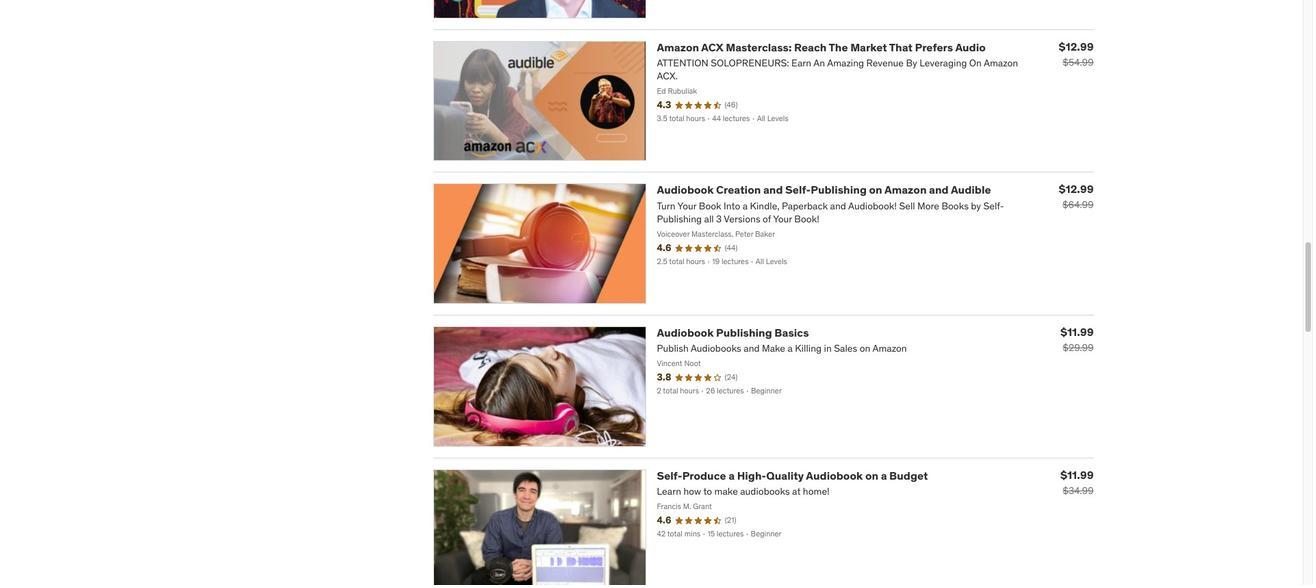 Task type: locate. For each thing, give the bounding box(es) containing it.
$11.99 up $34.99
[[1061, 469, 1094, 482]]

and right creation
[[764, 183, 783, 197]]

0 vertical spatial $11.99
[[1061, 326, 1094, 339]]

$12.99 $54.99
[[1059, 39, 1094, 68]]

1 vertical spatial $12.99
[[1059, 182, 1094, 196]]

1 $11.99 from the top
[[1061, 326, 1094, 339]]

0 vertical spatial on
[[869, 183, 883, 197]]

$11.99
[[1061, 326, 1094, 339], [1061, 469, 1094, 482]]

$11.99 $34.99
[[1061, 469, 1094, 497]]

0 vertical spatial publishing
[[811, 183, 867, 197]]

audiobook for audiobook creation and self-publishing on amazon and audible
[[657, 183, 714, 197]]

publishing
[[811, 183, 867, 197], [716, 326, 772, 340]]

and
[[764, 183, 783, 197], [929, 183, 949, 197]]

1 vertical spatial amazon
[[885, 183, 927, 197]]

0 horizontal spatial amazon
[[657, 40, 699, 54]]

$11.99 for self-produce a high-quality audiobook on a budget
[[1061, 469, 1094, 482]]

amazon left audible
[[885, 183, 927, 197]]

2 and from the left
[[929, 183, 949, 197]]

1 horizontal spatial self-
[[786, 183, 811, 197]]

a
[[729, 469, 735, 483], [881, 469, 887, 483]]

0 horizontal spatial publishing
[[716, 326, 772, 340]]

a left budget
[[881, 469, 887, 483]]

0 horizontal spatial and
[[764, 183, 783, 197]]

1 horizontal spatial publishing
[[811, 183, 867, 197]]

1 vertical spatial self-
[[657, 469, 683, 483]]

self-
[[786, 183, 811, 197], [657, 469, 683, 483]]

and left audible
[[929, 183, 949, 197]]

the
[[829, 40, 848, 54]]

$64.99
[[1063, 199, 1094, 211]]

0 vertical spatial $12.99
[[1059, 39, 1094, 53]]

audio
[[956, 40, 986, 54]]

1 horizontal spatial a
[[881, 469, 887, 483]]

$12.99 up $64.99
[[1059, 182, 1094, 196]]

$12.99 for amazon acx masterclass: reach the market that prefers audio
[[1059, 39, 1094, 53]]

1 vertical spatial $11.99
[[1061, 469, 1094, 482]]

1 vertical spatial audiobook
[[657, 326, 714, 340]]

$11.99 up the $29.99
[[1061, 326, 1094, 339]]

0 vertical spatial audiobook
[[657, 183, 714, 197]]

audiobook for audiobook publishing basics
[[657, 326, 714, 340]]

1 $12.99 from the top
[[1059, 39, 1094, 53]]

$34.99
[[1063, 485, 1094, 497]]

1 horizontal spatial and
[[929, 183, 949, 197]]

high-
[[737, 469, 767, 483]]

amazon
[[657, 40, 699, 54], [885, 183, 927, 197]]

1 vertical spatial publishing
[[716, 326, 772, 340]]

0 horizontal spatial self-
[[657, 469, 683, 483]]

0 vertical spatial self-
[[786, 183, 811, 197]]

$12.99
[[1059, 39, 1094, 53], [1059, 182, 1094, 196]]

prefers
[[915, 40, 953, 54]]

2 vertical spatial audiobook
[[806, 469, 863, 483]]

$12.99 up the $54.99
[[1059, 39, 1094, 53]]

audiobook
[[657, 183, 714, 197], [657, 326, 714, 340], [806, 469, 863, 483]]

2 $11.99 from the top
[[1061, 469, 1094, 482]]

amazon left acx
[[657, 40, 699, 54]]

0 horizontal spatial a
[[729, 469, 735, 483]]

quality
[[766, 469, 804, 483]]

2 $12.99 from the top
[[1059, 182, 1094, 196]]

a left high-
[[729, 469, 735, 483]]

on
[[869, 183, 883, 197], [866, 469, 879, 483]]



Task type: describe. For each thing, give the bounding box(es) containing it.
2 a from the left
[[881, 469, 887, 483]]

reach
[[794, 40, 827, 54]]

1 a from the left
[[729, 469, 735, 483]]

that
[[890, 40, 913, 54]]

amazon acx masterclass: reach the market that prefers audio
[[657, 40, 986, 54]]

amazon acx masterclass: reach the market that prefers audio link
[[657, 40, 986, 54]]

$12.99 $64.99
[[1059, 182, 1094, 211]]

1 vertical spatial on
[[866, 469, 879, 483]]

$11.99 for audiobook publishing basics
[[1061, 326, 1094, 339]]

audiobook creation and self-publishing on amazon and audible link
[[657, 183, 991, 197]]

basics
[[775, 326, 809, 340]]

self-produce a high-quality audiobook on a budget link
[[657, 469, 928, 483]]

$11.99 $29.99
[[1061, 326, 1094, 354]]

audiobook publishing basics
[[657, 326, 809, 340]]

$54.99
[[1063, 56, 1094, 68]]

produce
[[683, 469, 726, 483]]

budget
[[890, 469, 928, 483]]

0 vertical spatial amazon
[[657, 40, 699, 54]]

creation
[[716, 183, 761, 197]]

$12.99 for audiobook creation and self-publishing on amazon and audible
[[1059, 182, 1094, 196]]

market
[[851, 40, 887, 54]]

acx
[[702, 40, 724, 54]]

self-produce a high-quality audiobook on a budget
[[657, 469, 928, 483]]

masterclass:
[[726, 40, 792, 54]]

audiobook creation and self-publishing on amazon and audible
[[657, 183, 991, 197]]

audible
[[951, 183, 991, 197]]

audiobook publishing basics link
[[657, 326, 809, 340]]

1 horizontal spatial amazon
[[885, 183, 927, 197]]

1 and from the left
[[764, 183, 783, 197]]

$29.99
[[1063, 342, 1094, 354]]



Task type: vqa. For each thing, say whether or not it's contained in the screenshot.


